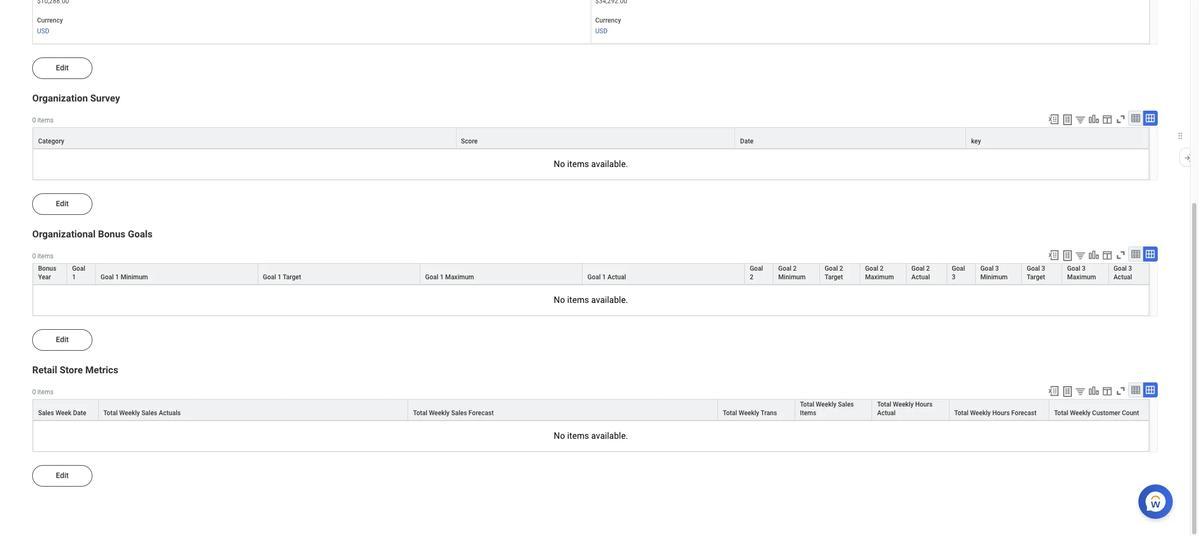 Task type: locate. For each thing, give the bounding box(es) containing it.
retail store metrics
[[32, 364, 118, 376]]

row containing category
[[33, 127, 1150, 149]]

3 for goal 3
[[952, 274, 956, 281]]

2 0 from the top
[[32, 253, 36, 260]]

total inside total weekly sales items
[[801, 401, 815, 409]]

goal 3 target button
[[1023, 264, 1062, 284]]

0 vertical spatial export to excel image
[[1048, 113, 1060, 125]]

minimum right goal 3 popup button
[[981, 274, 1008, 281]]

1 vertical spatial 0 items
[[32, 253, 54, 260]]

0 inside organizational bonus goals group
[[32, 253, 36, 260]]

toolbar
[[1044, 111, 1158, 127], [1044, 247, 1158, 263], [1044, 383, 1158, 399]]

2 vertical spatial no items available.
[[554, 431, 628, 441]]

total inside "popup button"
[[103, 410, 118, 417]]

3 right "goal 2 actual" popup button
[[952, 274, 956, 281]]

total weekly trans button
[[718, 400, 795, 420]]

2 0 items from the top
[[32, 253, 54, 260]]

1 no from the top
[[554, 159, 565, 169]]

weekly inside total weekly hours actual
[[894, 401, 914, 409]]

2 no from the top
[[554, 295, 565, 305]]

hours inside total weekly hours actual
[[916, 401, 933, 409]]

2 vertical spatial toolbar
[[1044, 383, 1158, 399]]

goal for goal 3 maximum
[[1068, 265, 1081, 273]]

3 inside goal 3 minimum
[[996, 265, 999, 273]]

goal inside goal 1 maximum popup button
[[425, 274, 439, 281]]

fullscreen image up goal 3 actual
[[1116, 249, 1127, 261]]

0 items inside retail store metrics group
[[32, 389, 54, 396]]

2 inside goal 2
[[750, 274, 754, 281]]

expand/collapse chart image up goal 3 maximum popup button
[[1089, 249, 1100, 261]]

export to worksheets image up total weekly customer count
[[1062, 385, 1075, 398]]

target inside goal 2 target
[[825, 274, 844, 281]]

0 vertical spatial toolbar
[[1044, 111, 1158, 127]]

2 vertical spatial 0
[[32, 389, 36, 396]]

3 edit button from the top
[[32, 329, 92, 351]]

select to filter grid data image
[[1075, 250, 1087, 261], [1075, 386, 1087, 397]]

2 inside goal 2 minimum
[[794, 265, 797, 273]]

0 horizontal spatial forecast
[[469, 410, 494, 417]]

3 0 from the top
[[32, 389, 36, 396]]

1 0 from the top
[[32, 117, 36, 124]]

2 edit from the top
[[56, 199, 69, 208]]

bonus inside popup button
[[38, 265, 56, 273]]

1 vertical spatial fullscreen image
[[1116, 249, 1127, 261]]

minimum
[[121, 274, 148, 281], [779, 274, 806, 281], [981, 274, 1008, 281]]

2 inside goal 2 actual
[[927, 265, 930, 273]]

actual inside "goal 2 actual" popup button
[[912, 274, 931, 281]]

minimum for 2
[[779, 274, 806, 281]]

export to worksheets image
[[1062, 249, 1075, 262], [1062, 385, 1075, 398]]

2 usd link from the left
[[596, 25, 608, 35]]

2
[[794, 265, 797, 273], [840, 265, 844, 273], [880, 265, 884, 273], [927, 265, 930, 273], [750, 274, 754, 281]]

1 horizontal spatial maximum
[[866, 274, 894, 281]]

0 horizontal spatial usd
[[37, 28, 49, 35]]

1 edit from the top
[[56, 63, 69, 72]]

1 vertical spatial expand/collapse chart image
[[1089, 385, 1100, 397]]

1 inside goal 1 maximum popup button
[[440, 274, 444, 281]]

0 horizontal spatial currency
[[37, 17, 63, 24]]

1 horizontal spatial currency
[[596, 17, 621, 24]]

minimum down "goals"
[[121, 274, 148, 281]]

row containing total weekly sales items
[[33, 399, 1150, 421]]

1 inside the goal 1 actual popup button
[[603, 274, 606, 281]]

retail
[[32, 364, 57, 376]]

2 toolbar from the top
[[1044, 247, 1158, 263]]

goal for goal 1 target
[[263, 274, 276, 281]]

2 vertical spatial 0 items
[[32, 389, 54, 396]]

total
[[801, 401, 815, 409], [878, 401, 892, 409], [103, 410, 118, 417], [413, 410, 428, 417], [723, 410, 738, 417], [955, 410, 969, 417], [1055, 410, 1069, 417]]

actual
[[608, 274, 626, 281], [912, 274, 931, 281], [1114, 274, 1133, 281], [878, 410, 896, 417]]

click to view/edit grid preferences image right expand/collapse chart icon
[[1102, 113, 1114, 125]]

2 inside goal 2 maximum
[[880, 265, 884, 273]]

1 vertical spatial table image
[[1131, 249, 1142, 260]]

table image left expand table image
[[1131, 385, 1142, 396]]

1 vertical spatial expand table image
[[1146, 249, 1156, 260]]

3 left goal 3 maximum
[[1042, 265, 1046, 273]]

items
[[801, 410, 817, 417]]

no items available.
[[554, 159, 628, 169], [554, 295, 628, 305], [554, 431, 628, 441]]

expand/collapse chart image
[[1089, 249, 1100, 261], [1089, 385, 1100, 397]]

goal inside goal 3 maximum
[[1068, 265, 1081, 273]]

2 no items available. from the top
[[554, 295, 628, 305]]

1 edit button from the top
[[32, 58, 92, 79]]

0 vertical spatial no
[[554, 159, 565, 169]]

2 available. from the top
[[592, 295, 628, 305]]

2 inside goal 2 target
[[840, 265, 844, 273]]

toolbar up key popup button at top right
[[1044, 111, 1158, 127]]

goal inside goal 2 target
[[825, 265, 838, 273]]

1
[[72, 274, 76, 281], [115, 274, 119, 281], [278, 274, 282, 281], [440, 274, 444, 281], [603, 274, 606, 281]]

row inside retail store metrics group
[[33, 399, 1150, 421]]

2 expand/collapse chart image from the top
[[1089, 385, 1100, 397]]

3 maximum from the left
[[1068, 274, 1097, 281]]

2 1 from the left
[[115, 274, 119, 281]]

0 horizontal spatial bonus
[[38, 265, 56, 273]]

toolbar for goals
[[1044, 247, 1158, 263]]

2 left goal 2 maximum
[[840, 265, 844, 273]]

weekly inside total weekly customer count popup button
[[1071, 410, 1091, 417]]

bonus year
[[38, 265, 56, 281]]

total weekly hours forecast button
[[950, 400, 1049, 420]]

2 click to view/edit grid preferences image from the top
[[1102, 249, 1114, 261]]

1 toolbar from the top
[[1044, 111, 1158, 127]]

0 vertical spatial 0 items
[[32, 117, 54, 124]]

1 fullscreen image from the top
[[1116, 113, 1127, 125]]

fullscreen image for organizational bonus goals
[[1116, 249, 1127, 261]]

0 items inside organizational bonus goals group
[[32, 253, 54, 260]]

export to excel image
[[1048, 113, 1060, 125], [1048, 249, 1060, 261], [1048, 385, 1060, 397]]

fullscreen image right expand/collapse chart icon
[[1116, 113, 1127, 125]]

2 export to excel image from the top
[[1048, 249, 1060, 261]]

score button
[[457, 128, 735, 148]]

bonus up year on the left bottom
[[38, 265, 56, 273]]

bonus left "goals"
[[98, 228, 125, 240]]

maximum for 1
[[446, 274, 474, 281]]

fullscreen image for organization survey
[[1116, 113, 1127, 125]]

goal inside goal 3 actual
[[1114, 265, 1127, 273]]

1 horizontal spatial forecast
[[1012, 410, 1037, 417]]

2 horizontal spatial target
[[1027, 274, 1046, 281]]

2 table image from the top
[[1131, 249, 1142, 260]]

export to excel image up total weekly customer count
[[1048, 385, 1060, 397]]

0 horizontal spatial minimum
[[121, 274, 148, 281]]

1 table image from the top
[[1131, 113, 1142, 124]]

available. inside the organization survey group
[[592, 159, 628, 169]]

forecast for total weekly sales forecast
[[469, 410, 494, 417]]

actual inside the goal 1 actual popup button
[[608, 274, 626, 281]]

target
[[283, 274, 301, 281], [825, 274, 844, 281], [1027, 274, 1046, 281]]

1 vertical spatial no
[[554, 295, 565, 305]]

click to view/edit grid preferences image up goal 3 actual popup button
[[1102, 249, 1114, 261]]

2 vertical spatial available.
[[592, 431, 628, 441]]

table image inside organizational bonus goals group
[[1131, 249, 1142, 260]]

export to excel image for metrics
[[1048, 385, 1060, 397]]

1 vertical spatial select to filter grid data image
[[1075, 386, 1087, 397]]

sales for total weekly sales actuals
[[142, 410, 157, 417]]

2 left goal 2 actual
[[880, 265, 884, 273]]

0 inside retail store metrics group
[[32, 389, 36, 396]]

1 horizontal spatial hours
[[993, 410, 1010, 417]]

0 vertical spatial fullscreen image
[[1116, 113, 1127, 125]]

total weekly customer count
[[1055, 410, 1140, 417]]

2 vertical spatial table image
[[1131, 385, 1142, 396]]

available. down goal 1 actual on the bottom of the page
[[592, 295, 628, 305]]

3
[[996, 265, 999, 273], [1042, 265, 1046, 273], [1083, 265, 1086, 273], [1129, 265, 1133, 273], [952, 274, 956, 281]]

minimum inside 'popup button'
[[121, 274, 148, 281]]

3 right goal 3 popup button
[[996, 265, 999, 273]]

3 edit from the top
[[56, 335, 69, 344]]

0 inside the organization survey group
[[32, 117, 36, 124]]

goal 1 minimum button
[[96, 264, 258, 284]]

2 vertical spatial no
[[554, 431, 565, 441]]

usd
[[37, 28, 49, 35], [596, 28, 608, 35]]

0 for organizational bonus goals
[[32, 253, 36, 260]]

3 inside goal 3 actual
[[1129, 265, 1133, 273]]

maximum for 3
[[1068, 274, 1097, 281]]

no inside retail store metrics group
[[554, 431, 565, 441]]

hours
[[916, 401, 933, 409], [993, 410, 1010, 417]]

2 left goal 2 minimum
[[750, 274, 754, 281]]

4 edit from the top
[[56, 471, 69, 480]]

1 vertical spatial export to excel image
[[1048, 249, 1060, 261]]

expand table image
[[1146, 113, 1156, 124], [1146, 249, 1156, 260]]

goal for goal 1 actual
[[588, 274, 601, 281]]

available. inside organizational bonus goals group
[[592, 295, 628, 305]]

1 target from the left
[[283, 274, 301, 281]]

1 vertical spatial hours
[[993, 410, 1010, 417]]

workday assistant region
[[1139, 480, 1178, 519]]

no items available. down goal 1 actual on the bottom of the page
[[554, 295, 628, 305]]

key button
[[967, 128, 1149, 148]]

1 vertical spatial export to worksheets image
[[1062, 385, 1075, 398]]

3 minimum from the left
[[981, 274, 1008, 281]]

0 vertical spatial hours
[[916, 401, 933, 409]]

actual for 1
[[608, 274, 626, 281]]

0 vertical spatial expand table image
[[1146, 113, 1156, 124]]

weekly inside the total weekly trans popup button
[[739, 410, 760, 417]]

3 left goal 3 actual
[[1083, 265, 1086, 273]]

export to worksheets image up goal 3 maximum
[[1062, 249, 1075, 262]]

goal 1 actual
[[588, 274, 626, 281]]

2 for goal 2 minimum
[[794, 265, 797, 273]]

export to worksheets image for goals
[[1062, 249, 1075, 262]]

2 vertical spatial export to excel image
[[1048, 385, 1060, 397]]

goal
[[72, 265, 85, 273], [750, 265, 763, 273], [779, 265, 792, 273], [825, 265, 838, 273], [866, 265, 879, 273], [912, 265, 925, 273], [952, 265, 966, 273], [981, 265, 994, 273], [1027, 265, 1041, 273], [1068, 265, 1081, 273], [1114, 265, 1127, 273], [101, 274, 114, 281], [263, 274, 276, 281], [425, 274, 439, 281], [588, 274, 601, 281]]

1 vertical spatial date
[[73, 410, 86, 417]]

5 1 from the left
[[603, 274, 606, 281]]

0 vertical spatial 0
[[32, 117, 36, 124]]

metrics
[[85, 364, 118, 376]]

2 for goal 2 actual
[[927, 265, 930, 273]]

goal 3 actual
[[1114, 265, 1133, 281]]

3 no items available. from the top
[[554, 431, 628, 441]]

2 expand table image from the top
[[1146, 249, 1156, 260]]

2 target from the left
[[825, 274, 844, 281]]

select to filter grid data image for goals
[[1075, 250, 1087, 261]]

date button
[[736, 128, 966, 148]]

1 vertical spatial available.
[[592, 295, 628, 305]]

1 0 items from the top
[[32, 117, 54, 124]]

expand table image
[[1146, 385, 1156, 396]]

table image
[[1131, 113, 1142, 124], [1131, 249, 1142, 260], [1131, 385, 1142, 396]]

goal 1
[[72, 265, 85, 281]]

2 fullscreen image from the top
[[1116, 249, 1127, 261]]

1 vertical spatial bonus
[[38, 265, 56, 273]]

weekly inside total weekly sales items
[[816, 401, 837, 409]]

goal 2 minimum button
[[774, 264, 820, 284]]

0 down retail
[[32, 389, 36, 396]]

goal 2
[[750, 265, 763, 281]]

goal inside goal 3 minimum
[[981, 265, 994, 273]]

goal inside goal 3 target
[[1027, 265, 1041, 273]]

1 maximum from the left
[[446, 274, 474, 281]]

toolbar inside the organization survey group
[[1044, 111, 1158, 127]]

select to filter grid data image
[[1075, 114, 1087, 125]]

3 toolbar from the top
[[1044, 383, 1158, 399]]

forecast
[[469, 410, 494, 417], [1012, 410, 1037, 417]]

table image for metrics
[[1131, 385, 1142, 396]]

total weekly hours actual
[[878, 401, 933, 417]]

available. down score popup button
[[592, 159, 628, 169]]

3 export to excel image from the top
[[1048, 385, 1060, 397]]

3 1 from the left
[[278, 274, 282, 281]]

total inside total weekly hours actual
[[878, 401, 892, 409]]

1 for goal 1 target
[[278, 274, 282, 281]]

select to filter grid data image for metrics
[[1075, 386, 1087, 397]]

0 vertical spatial no items available.
[[554, 159, 628, 169]]

expand table image for organizational bonus goals
[[1146, 249, 1156, 260]]

select to filter grid data image up goal 3 maximum
[[1075, 250, 1087, 261]]

2 left goal 3
[[927, 265, 930, 273]]

goal 2 target button
[[820, 264, 860, 284]]

1 horizontal spatial date
[[741, 138, 754, 145]]

row for organization survey
[[33, 127, 1150, 149]]

3 inside goal 3 target
[[1042, 265, 1046, 273]]

3 inside goal 3
[[952, 274, 956, 281]]

0 horizontal spatial date
[[73, 410, 86, 417]]

row
[[32, 0, 1150, 44], [33, 127, 1150, 149], [33, 263, 1150, 285], [33, 399, 1150, 421]]

0 horizontal spatial usd link
[[37, 25, 49, 35]]

maximum
[[446, 274, 474, 281], [866, 274, 894, 281], [1068, 274, 1097, 281]]

goal 2 minimum
[[779, 265, 806, 281]]

goal inside goal 1 target popup button
[[263, 274, 276, 281]]

1 inside goal 1 target popup button
[[278, 274, 282, 281]]

1 for goal 1 maximum
[[440, 274, 444, 281]]

weekly inside total weekly sales forecast popup button
[[429, 410, 450, 417]]

1 horizontal spatial minimum
[[779, 274, 806, 281]]

goal inside the goal 1 actual popup button
[[588, 274, 601, 281]]

actual inside goal 3 actual popup button
[[1114, 274, 1133, 281]]

goal 3
[[952, 265, 966, 281]]

no items available. down total weekly sales forecast popup button
[[554, 431, 628, 441]]

0 vertical spatial export to worksheets image
[[1062, 249, 1075, 262]]

row inside organizational bonus goals group
[[33, 263, 1150, 285]]

2 export to worksheets image from the top
[[1062, 385, 1075, 398]]

1 vertical spatial no items available.
[[554, 295, 628, 305]]

1 expand table image from the top
[[1146, 113, 1156, 124]]

total inside popup button
[[723, 410, 738, 417]]

score
[[461, 138, 478, 145]]

maximum for 2
[[866, 274, 894, 281]]

goal 3 maximum
[[1068, 265, 1097, 281]]

no items available. down score popup button
[[554, 159, 628, 169]]

goal inside 'goal 1 minimum' 'popup button'
[[101, 274, 114, 281]]

0 vertical spatial date
[[741, 138, 754, 145]]

0 items down retail
[[32, 389, 54, 396]]

currency
[[37, 17, 63, 24], [596, 17, 621, 24]]

0
[[32, 117, 36, 124], [32, 253, 36, 260], [32, 389, 36, 396]]

1 usd from the left
[[37, 28, 49, 35]]

2 right goal 2 'popup button' on the right of the page
[[794, 265, 797, 273]]

select to filter grid data image up total weekly customer count popup button at bottom
[[1075, 386, 1087, 397]]

1 for goal 1
[[72, 274, 76, 281]]

total weekly sales items button
[[796, 400, 872, 420]]

goal 1 actual button
[[583, 264, 745, 284]]

1 vertical spatial toolbar
[[1044, 247, 1158, 263]]

1 vertical spatial click to view/edit grid preferences image
[[1102, 249, 1114, 261]]

1 horizontal spatial target
[[825, 274, 844, 281]]

goal inside goal 2 'popup button'
[[750, 265, 763, 273]]

sales
[[839, 401, 854, 409], [38, 410, 54, 417], [142, 410, 157, 417], [451, 410, 467, 417]]

2 for goal 2
[[750, 274, 754, 281]]

goal inside goal 2 maximum
[[866, 265, 879, 273]]

no items available. inside retail store metrics group
[[554, 431, 628, 441]]

no
[[554, 159, 565, 169], [554, 295, 565, 305], [554, 431, 565, 441]]

goal 1 target button
[[258, 264, 420, 284]]

goal 1 maximum button
[[421, 264, 582, 284]]

row containing bonus year
[[33, 263, 1150, 285]]

toolbar up goal 3 maximum popup button
[[1044, 247, 1158, 263]]

goal for goal 3 minimum
[[981, 265, 994, 273]]

total weekly sales items
[[801, 401, 854, 417]]

sales inside total weekly sales items
[[839, 401, 854, 409]]

0 vertical spatial table image
[[1131, 113, 1142, 124]]

weekly for total weekly hours actual
[[894, 401, 914, 409]]

3 for goal 3 target
[[1042, 265, 1046, 273]]

0 horizontal spatial maximum
[[446, 274, 474, 281]]

3 0 items from the top
[[32, 389, 54, 396]]

goal inside goal 2 actual
[[912, 265, 925, 273]]

3 no from the top
[[554, 431, 565, 441]]

goal 2 actual button
[[907, 264, 947, 284]]

edit for second edit button from the bottom
[[56, 335, 69, 344]]

click to view/edit grid preferences image inside organizational bonus goals group
[[1102, 249, 1114, 261]]

usd link
[[37, 25, 49, 35], [596, 25, 608, 35]]

1 forecast from the left
[[469, 410, 494, 417]]

export to worksheets image
[[1062, 113, 1075, 126]]

category
[[38, 138, 64, 145]]

0 vertical spatial click to view/edit grid preferences image
[[1102, 113, 1114, 125]]

row containing currency
[[32, 0, 1150, 44]]

target for 1
[[283, 274, 301, 281]]

available. down total weekly sales forecast popup button
[[592, 431, 628, 441]]

1 inside goal 1
[[72, 274, 76, 281]]

edit
[[56, 63, 69, 72], [56, 199, 69, 208], [56, 335, 69, 344], [56, 471, 69, 480]]

year
[[38, 274, 51, 281]]

click to view/edit grid preferences image
[[1102, 113, 1114, 125], [1102, 249, 1114, 261]]

goal 3 minimum button
[[976, 264, 1022, 284]]

target inside goal 1 target popup button
[[283, 274, 301, 281]]

customer
[[1093, 410, 1121, 417]]

bonus
[[98, 228, 125, 240], [38, 265, 56, 273]]

table image right expand/collapse chart icon
[[1131, 113, 1142, 124]]

0 vertical spatial available.
[[592, 159, 628, 169]]

date
[[741, 138, 754, 145], [73, 410, 86, 417]]

0 items up the category
[[32, 117, 54, 124]]

weekly for total weekly sales forecast
[[429, 410, 450, 417]]

weekly for total weekly sales items
[[816, 401, 837, 409]]

row for retail store metrics
[[33, 399, 1150, 421]]

0 vertical spatial bonus
[[98, 228, 125, 240]]

0 vertical spatial expand/collapse chart image
[[1089, 249, 1100, 261]]

toolbar inside organizational bonus goals group
[[1044, 247, 1158, 263]]

2 horizontal spatial maximum
[[1068, 274, 1097, 281]]

toolbar inside retail store metrics group
[[1044, 383, 1158, 399]]

3 target from the left
[[1027, 274, 1046, 281]]

items down goal 1 actual on the bottom of the page
[[568, 295, 589, 305]]

weekly
[[816, 401, 837, 409], [894, 401, 914, 409], [119, 410, 140, 417], [429, 410, 450, 417], [739, 410, 760, 417], [971, 410, 991, 417], [1071, 410, 1091, 417]]

2 maximum from the left
[[866, 274, 894, 281]]

1 inside 'goal 1 minimum' 'popup button'
[[115, 274, 119, 281]]

goal inside goal 2 minimum
[[779, 265, 792, 273]]

no items available. inside organizational bonus goals group
[[554, 295, 628, 305]]

key
[[972, 138, 982, 145]]

3 inside goal 3 maximum
[[1083, 265, 1086, 273]]

available.
[[592, 159, 628, 169], [592, 295, 628, 305], [592, 431, 628, 441]]

goals
[[128, 228, 153, 240]]

1 no items available. from the top
[[554, 159, 628, 169]]

0 horizontal spatial target
[[283, 274, 301, 281]]

2 edit button from the top
[[32, 194, 92, 215]]

1 1 from the left
[[72, 274, 76, 281]]

0 down organization
[[32, 117, 36, 124]]

items
[[37, 117, 54, 124], [568, 159, 589, 169], [37, 253, 54, 260], [568, 295, 589, 305], [37, 389, 54, 396], [568, 431, 589, 441]]

3 right goal 3 maximum popup button
[[1129, 265, 1133, 273]]

0 horizontal spatial hours
[[916, 401, 933, 409]]

store
[[60, 364, 83, 376]]

0 up bonus year popup button
[[32, 253, 36, 260]]

export to excel image up goal 3 target popup button
[[1048, 249, 1060, 261]]

expand/collapse chart image for organizational bonus goals
[[1089, 249, 1100, 261]]

1 vertical spatial 0
[[32, 253, 36, 260]]

0 items up bonus year
[[32, 253, 54, 260]]

actual inside total weekly hours actual
[[878, 410, 896, 417]]

3 available. from the top
[[592, 431, 628, 441]]

export to excel image left export to worksheets icon
[[1048, 113, 1060, 125]]

goal 1 target
[[263, 274, 301, 281]]

click to view/edit grid preferences image for organization survey
[[1102, 113, 1114, 125]]

goal inside the goal 1 popup button
[[72, 265, 85, 273]]

items up the category
[[37, 117, 54, 124]]

row inside the organization survey group
[[33, 127, 1150, 149]]

1 select to filter grid data image from the top
[[1075, 250, 1087, 261]]

1 horizontal spatial usd link
[[596, 25, 608, 35]]

minimum right goal 2 'popup button' on the right of the page
[[779, 274, 806, 281]]

1 export to worksheets image from the top
[[1062, 249, 1075, 262]]

0 items inside the organization survey group
[[32, 117, 54, 124]]

3 table image from the top
[[1131, 385, 1142, 396]]

target inside goal 3 target
[[1027, 274, 1046, 281]]

actual for 3
[[1114, 274, 1133, 281]]

2 select to filter grid data image from the top
[[1075, 386, 1087, 397]]

fullscreen image
[[1116, 113, 1127, 125], [1116, 249, 1127, 261]]

trans
[[761, 410, 777, 417]]

0 items
[[32, 117, 54, 124], [32, 253, 54, 260], [32, 389, 54, 396]]

sales inside "popup button"
[[142, 410, 157, 417]]

2 horizontal spatial minimum
[[981, 274, 1008, 281]]

2 minimum from the left
[[779, 274, 806, 281]]

available. inside retail store metrics group
[[592, 431, 628, 441]]

1 available. from the top
[[592, 159, 628, 169]]

total weekly sales actuals
[[103, 410, 181, 417]]

1 minimum from the left
[[121, 274, 148, 281]]

1 click to view/edit grid preferences image from the top
[[1102, 113, 1114, 125]]

goal 1 minimum
[[101, 274, 148, 281]]

4 1 from the left
[[440, 274, 444, 281]]

0 vertical spatial select to filter grid data image
[[1075, 250, 1087, 261]]

2 currency from the left
[[596, 17, 621, 24]]

goal inside goal 3 popup button
[[952, 265, 966, 273]]

2 forecast from the left
[[1012, 410, 1037, 417]]

1 expand/collapse chart image from the top
[[1089, 249, 1100, 261]]

no inside organizational bonus goals group
[[554, 295, 565, 305]]

toolbar up total weekly customer count popup button at bottom
[[1044, 383, 1158, 399]]

weekly inside the total weekly hours forecast popup button
[[971, 410, 991, 417]]

sales inside 'popup button'
[[38, 410, 54, 417]]

table image for goals
[[1131, 249, 1142, 260]]

expand/collapse chart image left click to view/edit grid preferences icon
[[1089, 385, 1100, 397]]

weekly inside the total weekly sales actuals "popup button"
[[119, 410, 140, 417]]

goal 3 maximum button
[[1063, 264, 1109, 284]]

table image up goal 3 actual popup button
[[1131, 249, 1142, 260]]

1 horizontal spatial usd
[[596, 28, 608, 35]]

expand/collapse chart image for retail store metrics
[[1089, 385, 1100, 397]]



Task type: vqa. For each thing, say whether or not it's contained in the screenshot.
Allowed
no



Task type: describe. For each thing, give the bounding box(es) containing it.
organizational bonus goals
[[32, 228, 153, 240]]

1 export to excel image from the top
[[1048, 113, 1060, 125]]

total weekly sales actuals button
[[99, 400, 408, 420]]

total for total weekly sales actuals
[[103, 410, 118, 417]]

retail store metrics button
[[32, 364, 118, 376]]

sales for total weekly sales items
[[839, 401, 854, 409]]

goal 2 button
[[745, 264, 773, 284]]

total for total weekly hours actual
[[878, 401, 892, 409]]

sales week date
[[38, 410, 86, 417]]

date inside popup button
[[741, 138, 754, 145]]

total weekly sales forecast button
[[409, 400, 718, 420]]

target for 3
[[1027, 274, 1046, 281]]

3 for goal 3 minimum
[[996, 265, 999, 273]]

total for total weekly hours forecast
[[955, 410, 969, 417]]

goal 3 actual button
[[1109, 264, 1149, 284]]

items down total weekly sales forecast popup button
[[568, 431, 589, 441]]

minimum for 3
[[981, 274, 1008, 281]]

edit for 2nd edit button from the top
[[56, 199, 69, 208]]

forecast for total weekly hours forecast
[[1012, 410, 1037, 417]]

weekly for total weekly trans
[[739, 410, 760, 417]]

organization survey button
[[32, 92, 120, 104]]

organizational bonus goals button
[[32, 228, 153, 240]]

goal 2 maximum button
[[861, 264, 907, 284]]

organization survey
[[32, 92, 120, 104]]

items up bonus year
[[37, 253, 54, 260]]

no for goals
[[554, 295, 565, 305]]

1 for goal 1 actual
[[603, 274, 606, 281]]

minimum for 1
[[121, 274, 148, 281]]

goal for goal 1 minimum
[[101, 274, 114, 281]]

goal for goal 2 target
[[825, 265, 838, 273]]

goal for goal 1
[[72, 265, 85, 273]]

toolbar for metrics
[[1044, 383, 1158, 399]]

0 items for organizational bonus goals
[[32, 253, 54, 260]]

goal 2 maximum
[[866, 265, 894, 281]]

0 items for organization survey
[[32, 117, 54, 124]]

total weekly customer count button
[[1050, 400, 1149, 420]]

no items available. for metrics
[[554, 431, 628, 441]]

total for total weekly sales forecast
[[413, 410, 428, 417]]

3 for goal 3 actual
[[1129, 265, 1133, 273]]

goal 3 button
[[948, 264, 976, 284]]

goal for goal 3
[[952, 265, 966, 273]]

total weekly sales forecast
[[413, 410, 494, 417]]

fullscreen image
[[1116, 385, 1127, 397]]

expand table image for organization survey
[[1146, 113, 1156, 124]]

1 for goal 1 minimum
[[115, 274, 119, 281]]

week
[[56, 410, 71, 417]]

target for 2
[[825, 274, 844, 281]]

no items available. inside the organization survey group
[[554, 159, 628, 169]]

2 usd from the left
[[596, 28, 608, 35]]

1 horizontal spatial bonus
[[98, 228, 125, 240]]

weekly for total weekly customer count
[[1071, 410, 1091, 417]]

total weekly hours forecast
[[955, 410, 1037, 417]]

organizational bonus goals group
[[32, 228, 1159, 317]]

survey
[[90, 92, 120, 104]]

items down score popup button
[[568, 159, 589, 169]]

hours for actual
[[916, 401, 933, 409]]

count
[[1123, 410, 1140, 417]]

expand/collapse chart image
[[1089, 113, 1100, 125]]

no inside the organization survey group
[[554, 159, 565, 169]]

no items available. for goals
[[554, 295, 628, 305]]

goal for goal 3 target
[[1027, 265, 1041, 273]]

0 items for retail store metrics
[[32, 389, 54, 396]]

goal for goal 2 minimum
[[779, 265, 792, 273]]

total for total weekly sales items
[[801, 401, 815, 409]]

total for total weekly trans
[[723, 410, 738, 417]]

2 for goal 2 target
[[840, 265, 844, 273]]

export to worksheets image for metrics
[[1062, 385, 1075, 398]]

0 for organization survey
[[32, 117, 36, 124]]

organization
[[32, 92, 88, 104]]

organization survey group
[[32, 92, 1159, 181]]

goal for goal 2 actual
[[912, 265, 925, 273]]

4 edit button from the top
[[32, 465, 92, 487]]

actual for 2
[[912, 274, 931, 281]]

3 for goal 3 maximum
[[1083, 265, 1086, 273]]

goal for goal 1 maximum
[[425, 274, 439, 281]]

export to excel image for goals
[[1048, 249, 1060, 261]]

organizational
[[32, 228, 96, 240]]

items down retail
[[37, 389, 54, 396]]

goal for goal 3 actual
[[1114, 265, 1127, 273]]

click to view/edit grid preferences image
[[1102, 385, 1114, 397]]

goal for goal 2 maximum
[[866, 265, 879, 273]]

goal 3 target
[[1027, 265, 1046, 281]]

sales week date button
[[33, 400, 98, 420]]

available. for metrics
[[592, 431, 628, 441]]

total weekly trans
[[723, 410, 777, 417]]

no for metrics
[[554, 431, 565, 441]]

row for organizational bonus goals
[[33, 263, 1150, 285]]

0 for retail store metrics
[[32, 389, 36, 396]]

2 for goal 2 maximum
[[880, 265, 884, 273]]

hours for forecast
[[993, 410, 1010, 417]]

goal 1 button
[[67, 264, 95, 284]]

goal for goal 2
[[750, 265, 763, 273]]

goal 2 actual
[[912, 265, 931, 281]]

edit for 1st edit button
[[56, 63, 69, 72]]

total weekly hours actual button
[[873, 400, 950, 420]]

1 usd link from the left
[[37, 25, 49, 35]]

available. for goals
[[592, 295, 628, 305]]

sales for total weekly sales forecast
[[451, 410, 467, 417]]

bonus year button
[[33, 264, 67, 284]]

weekly for total weekly hours forecast
[[971, 410, 991, 417]]

goal 1 maximum
[[425, 274, 474, 281]]

click to view/edit grid preferences image for organizational bonus goals
[[1102, 249, 1114, 261]]

1 currency from the left
[[37, 17, 63, 24]]

goal 3 minimum
[[981, 265, 1008, 281]]

edit for 4th edit button from the top of the page
[[56, 471, 69, 480]]

retail store metrics group
[[32, 364, 1159, 453]]

goal 2 target
[[825, 265, 844, 281]]

date inside 'popup button'
[[73, 410, 86, 417]]

weekly for total weekly sales actuals
[[119, 410, 140, 417]]

category button
[[33, 128, 456, 148]]

total for total weekly customer count
[[1055, 410, 1069, 417]]

actuals
[[159, 410, 181, 417]]



